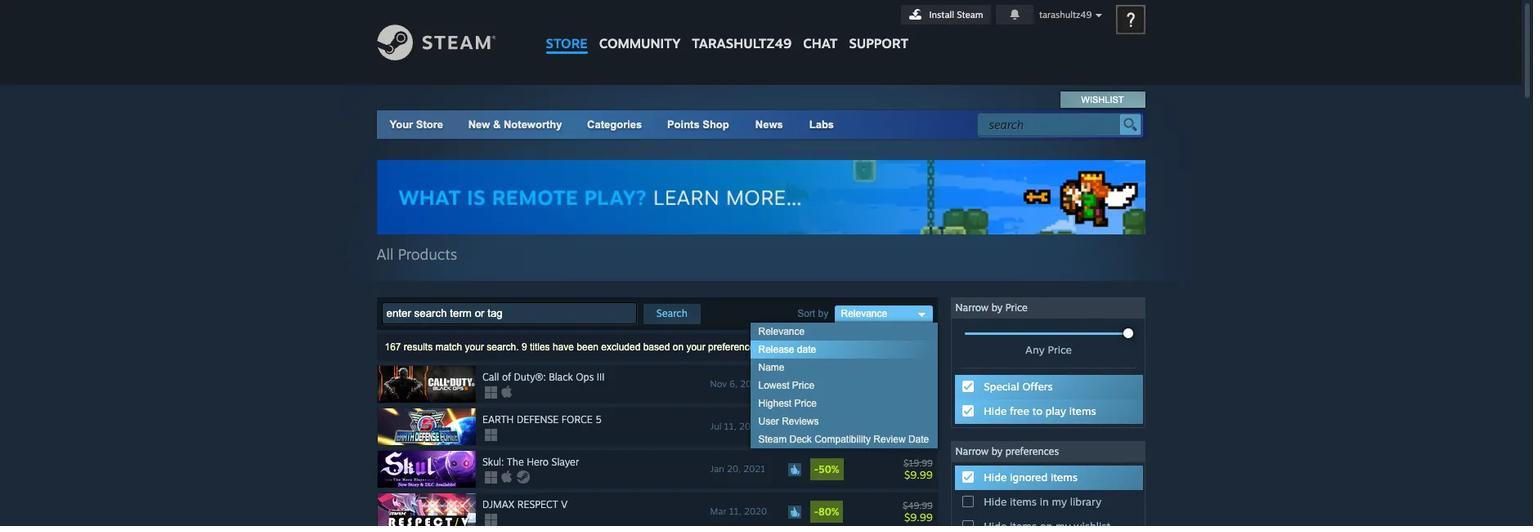 Task type: describe. For each thing, give the bounding box(es) containing it.
-80%
[[814, 506, 840, 519]]

skul:
[[483, 456, 504, 469]]

by for any price
[[992, 302, 1003, 314]]

points shop
[[667, 119, 729, 131]]

points shop link
[[654, 110, 742, 139]]

new & noteworthy
[[468, 119, 562, 131]]

jan
[[710, 464, 724, 475]]

lowest price link
[[750, 377, 938, 395]]

labs
[[809, 119, 834, 131]]

date
[[797, 344, 816, 356]]

review
[[874, 434, 906, 446]]

$59.99 $17.99
[[899, 415, 933, 439]]

2015
[[740, 379, 762, 390]]

price up any
[[1006, 302, 1028, 314]]

5
[[596, 414, 602, 426]]

price right any
[[1048, 344, 1072, 357]]

-70%
[[814, 421, 839, 434]]

news link
[[742, 110, 796, 139]]

hide ignored items
[[984, 471, 1078, 484]]

all
[[377, 245, 394, 263]]

by for hide ignored items
[[992, 446, 1003, 458]]

release
[[759, 344, 795, 356]]

hide items in my library
[[984, 496, 1102, 509]]

2020
[[744, 506, 767, 518]]

relevance for relevance
[[841, 308, 888, 320]]

black
[[549, 371, 573, 384]]

store link
[[540, 0, 594, 59]]

wishlist
[[1082, 95, 1124, 105]]

special offers
[[984, 380, 1053, 393]]

call
[[483, 371, 499, 384]]

$59.99 for $17.99
[[903, 415, 933, 427]]

community
[[599, 35, 681, 52]]

price up reviews
[[795, 398, 817, 410]]

67%
[[819, 379, 839, 391]]

name
[[759, 362, 785, 374]]

in
[[1040, 496, 1049, 509]]

jul 11, 2019
[[710, 421, 761, 433]]

167 results match your search. 9 titles have been excluded based on your preferences.
[[385, 342, 763, 353]]

11, for $9.99
[[729, 506, 742, 518]]

store
[[546, 35, 588, 52]]

relevance link up release date link
[[835, 306, 933, 323]]

50%
[[819, 464, 840, 476]]

narrow for any
[[956, 302, 989, 314]]

relevance link down sort by
[[750, 323, 938, 341]]

- for 50%
[[814, 464, 819, 476]]

$59.99 $19.79
[[899, 373, 933, 396]]

narrow for hide
[[956, 446, 989, 458]]

new & noteworthy link
[[468, 119, 562, 131]]

earth defense force 5
[[483, 414, 602, 426]]

- for 70%
[[814, 421, 819, 434]]

jul
[[710, 421, 722, 433]]

defense
[[517, 414, 559, 426]]

steam deck compatibility review date link
[[750, 431, 938, 449]]

2021
[[744, 464, 766, 475]]

&
[[493, 119, 501, 131]]

0 vertical spatial tarashultz49
[[1039, 9, 1092, 20]]

$9.99 for -50%
[[905, 468, 933, 481]]

highest
[[759, 398, 792, 410]]

$19.99
[[904, 458, 933, 469]]

2 your from the left
[[687, 342, 706, 353]]

skul: the hero slayer
[[483, 456, 579, 469]]

relevance release date name lowest price highest price user reviews steam deck compatibility review date
[[759, 326, 929, 446]]

user
[[759, 416, 779, 428]]

the
[[507, 456, 524, 469]]

support
[[849, 35, 909, 52]]

sort by
[[798, 308, 829, 320]]

install steam link
[[901, 5, 991, 25]]

chat
[[803, 35, 838, 52]]

ops
[[576, 371, 594, 384]]

community link
[[594, 0, 686, 59]]

80%
[[819, 506, 840, 519]]

call of duty®: black ops iii
[[483, 371, 605, 384]]

price left 67%
[[792, 380, 815, 392]]

relevance for relevance release date name lowest price highest price user reviews steam deck compatibility review date
[[759, 326, 805, 338]]

user reviews link
[[750, 413, 938, 431]]

$17.99
[[899, 426, 933, 439]]

iii
[[597, 371, 605, 384]]

to
[[1033, 405, 1043, 418]]

- for 67%
[[814, 379, 819, 391]]

jan 20, 2021
[[710, 464, 766, 475]]

any
[[1026, 344, 1045, 357]]

steam inside relevance release date name lowest price highest price user reviews steam deck compatibility review date
[[759, 434, 787, 446]]

preferences
[[1006, 446, 1059, 458]]

mar 11, 2020
[[710, 506, 767, 518]]

lowest
[[759, 380, 790, 392]]

match
[[436, 342, 462, 353]]

release date link
[[750, 341, 938, 359]]

tarashultz49 inside 'link'
[[692, 35, 792, 52]]



Task type: vqa. For each thing, say whether or not it's contained in the screenshot.
167 results match your search. 9 titles have been excluded based on your preferences.
yes



Task type: locate. For each thing, give the bounding box(es) containing it.
titles
[[530, 342, 550, 353]]

hide for hide items in my library
[[984, 496, 1007, 509]]

1 vertical spatial steam
[[759, 434, 787, 446]]

of
[[502, 371, 511, 384]]

respect
[[518, 499, 558, 511]]

your
[[390, 119, 413, 131]]

force
[[562, 414, 593, 426]]

narrow by price
[[956, 302, 1028, 314]]

3 hide from the top
[[984, 496, 1007, 509]]

1 horizontal spatial your
[[687, 342, 706, 353]]

$19.79
[[899, 383, 933, 396]]

free
[[1010, 405, 1030, 418]]

2 $59.99 from the top
[[903, 415, 933, 427]]

3 - from the top
[[814, 464, 819, 476]]

any price
[[1026, 344, 1072, 357]]

steam down user at the bottom
[[759, 434, 787, 446]]

compatibility
[[815, 434, 871, 446]]

hide for hide free to play items
[[984, 405, 1007, 418]]

categories
[[587, 119, 642, 131]]

hide
[[984, 405, 1007, 418], [984, 471, 1007, 484], [984, 496, 1007, 509]]

$9.99
[[905, 468, 933, 481], [905, 511, 933, 524]]

$59.99 up $59.99 $17.99
[[903, 373, 933, 384]]

$59.99 inside $59.99 $17.99
[[903, 415, 933, 427]]

by left preferences
[[992, 446, 1003, 458]]

have
[[553, 342, 574, 353]]

$9.99 inside $19.99 $9.99
[[905, 468, 933, 481]]

1 vertical spatial tarashultz49
[[692, 35, 792, 52]]

0 horizontal spatial your
[[465, 342, 484, 353]]

2 vertical spatial items
[[1010, 496, 1037, 509]]

steam right install
[[957, 9, 984, 20]]

your right match
[[465, 342, 484, 353]]

- for 80%
[[814, 506, 819, 519]]

preferences.
[[708, 342, 763, 353]]

0 vertical spatial narrow
[[956, 302, 989, 314]]

highest price link
[[750, 395, 938, 413]]

1 horizontal spatial steam
[[957, 9, 984, 20]]

search button
[[644, 304, 701, 324]]

2 $9.99 from the top
[[905, 511, 933, 524]]

0 horizontal spatial steam
[[759, 434, 787, 446]]

by up special
[[992, 302, 1003, 314]]

1 horizontal spatial tarashultz49
[[1039, 9, 1092, 20]]

20,
[[727, 464, 741, 475]]

$19.99 $9.99
[[904, 458, 933, 481]]

1 vertical spatial hide
[[984, 471, 1007, 484]]

on
[[673, 342, 684, 353]]

11, right mar
[[729, 506, 742, 518]]

$59.99 for $19.79
[[903, 373, 933, 384]]

relevance up "release"
[[759, 326, 805, 338]]

djmax
[[483, 499, 515, 511]]

by
[[992, 302, 1003, 314], [818, 308, 829, 320], [992, 446, 1003, 458]]

reviews
[[782, 416, 819, 428]]

$59.99
[[903, 373, 933, 384], [903, 415, 933, 427]]

your store
[[390, 119, 443, 131]]

0 vertical spatial $59.99
[[903, 373, 933, 384]]

narrow
[[956, 302, 989, 314], [956, 446, 989, 458]]

relevance up release date link
[[841, 308, 888, 320]]

2 - from the top
[[814, 421, 819, 434]]

0 vertical spatial relevance
[[841, 308, 888, 320]]

4 - from the top
[[814, 506, 819, 519]]

1 vertical spatial $9.99
[[905, 511, 933, 524]]

0 vertical spatial 11,
[[724, 421, 737, 433]]

hide down narrow by preferences
[[984, 471, 1007, 484]]

relevance inside relevance release date name lowest price highest price user reviews steam deck compatibility review date
[[759, 326, 805, 338]]

-67%
[[814, 379, 839, 391]]

$49.99
[[903, 500, 933, 512]]

1 vertical spatial relevance
[[759, 326, 805, 338]]

tarashultz49 link
[[686, 0, 798, 59]]

1 vertical spatial narrow
[[956, 446, 989, 458]]

$9.99 for -80%
[[905, 511, 933, 524]]

2019
[[739, 421, 761, 433]]

1 your from the left
[[465, 342, 484, 353]]

name link
[[750, 359, 938, 377]]

0 vertical spatial $9.99
[[905, 468, 933, 481]]

None text field
[[382, 303, 637, 325]]

1 $59.99 from the top
[[903, 373, 933, 384]]

hide down hide ignored items
[[984, 496, 1007, 509]]

0 vertical spatial hide
[[984, 405, 1007, 418]]

tarashultz49
[[1039, 9, 1092, 20], [692, 35, 792, 52]]

$59.99 inside the $59.99 $19.79
[[903, 373, 933, 384]]

your
[[465, 342, 484, 353], [687, 342, 706, 353]]

9
[[522, 342, 527, 353]]

based
[[643, 342, 670, 353]]

items left in
[[1010, 496, 1037, 509]]

all products
[[377, 245, 457, 263]]

1 vertical spatial items
[[1051, 471, 1078, 484]]

categories link
[[587, 119, 642, 131]]

1 hide from the top
[[984, 405, 1007, 418]]

offers
[[1022, 380, 1053, 393]]

support link
[[844, 0, 915, 56]]

shop
[[703, 119, 729, 131]]

mar
[[710, 506, 727, 518]]

2 hide from the top
[[984, 471, 1007, 484]]

my
[[1052, 496, 1067, 509]]

2 narrow from the top
[[956, 446, 989, 458]]

1 narrow from the top
[[956, 302, 989, 314]]

excluded
[[601, 342, 641, 353]]

hero
[[527, 456, 549, 469]]

-50%
[[814, 464, 840, 476]]

1 - from the top
[[814, 379, 819, 391]]

search text field
[[989, 115, 1116, 136]]

items up my
[[1051, 471, 1078, 484]]

date
[[909, 434, 929, 446]]

11,
[[724, 421, 737, 433], [729, 506, 742, 518]]

6,
[[730, 379, 738, 390]]

11, for $17.99
[[724, 421, 737, 433]]

0 horizontal spatial relevance
[[759, 326, 805, 338]]

11, right jul
[[724, 421, 737, 433]]

install
[[930, 9, 955, 20]]

$49.99 $9.99
[[903, 500, 933, 524]]

1 horizontal spatial relevance
[[841, 308, 888, 320]]

items right the play
[[1069, 405, 1096, 418]]

special
[[984, 380, 1019, 393]]

0 horizontal spatial tarashultz49
[[692, 35, 792, 52]]

1 vertical spatial $59.99
[[903, 415, 933, 427]]

nov
[[710, 379, 727, 390]]

hide left free
[[984, 405, 1007, 418]]

1 $9.99 from the top
[[905, 468, 933, 481]]

your right on
[[687, 342, 706, 353]]

by right the sort
[[818, 308, 829, 320]]

relevance
[[841, 308, 888, 320], [759, 326, 805, 338]]

store
[[416, 119, 443, 131]]

items
[[1069, 405, 1096, 418], [1051, 471, 1078, 484], [1010, 496, 1037, 509]]

70%
[[819, 421, 839, 434]]

wishlist link
[[1061, 92, 1145, 108]]

djmax respect v
[[483, 499, 568, 511]]

play
[[1046, 405, 1066, 418]]

v
[[561, 499, 568, 511]]

2 vertical spatial hide
[[984, 496, 1007, 509]]

chat link
[[798, 0, 844, 56]]

been
[[577, 342, 599, 353]]

hide for hide ignored items
[[984, 471, 1007, 484]]

sort
[[798, 308, 816, 320]]

1 vertical spatial 11,
[[729, 506, 742, 518]]

labs link
[[796, 110, 847, 139]]

earth
[[483, 414, 514, 426]]

$9.99 up $49.99 at the right of page
[[905, 468, 933, 481]]

$59.99 up date
[[903, 415, 933, 427]]

$9.99 down $19.99 $9.99
[[905, 511, 933, 524]]

0 vertical spatial steam
[[957, 9, 984, 20]]

new
[[468, 119, 490, 131]]

relevance link
[[835, 306, 933, 323], [750, 323, 938, 341]]

results
[[404, 342, 433, 353]]

0 vertical spatial items
[[1069, 405, 1096, 418]]

duty®:
[[514, 371, 546, 384]]

narrow by preferences
[[956, 446, 1059, 458]]

deck
[[790, 434, 812, 446]]

$9.99 inside $49.99 $9.99
[[905, 511, 933, 524]]

hide free to play items
[[984, 405, 1096, 418]]



